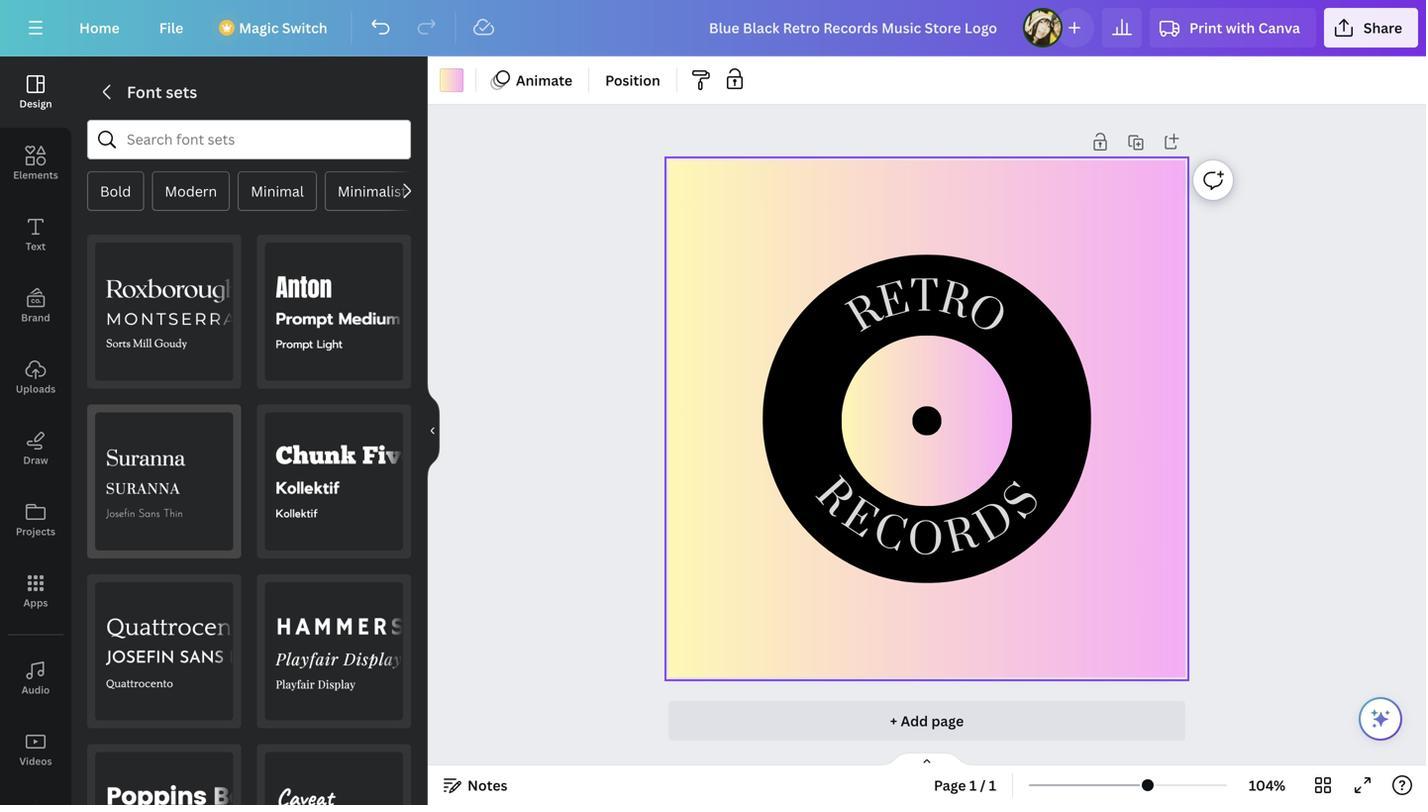 Task type: vqa. For each thing, say whether or not it's contained in the screenshot.
Create a team Create
no



Task type: describe. For each thing, give the bounding box(es) containing it.
projects button
[[0, 485, 71, 556]]

videos button
[[0, 714, 71, 786]]

elements
[[13, 168, 58, 182]]

animate button
[[485, 64, 581, 96]]

104%
[[1250, 776, 1286, 795]]

apps
[[23, 597, 48, 610]]

0 vertical spatial o
[[944, 257, 1032, 369]]

position
[[606, 71, 661, 90]]

bold button
[[87, 171, 144, 211]]

font sets
[[127, 81, 197, 103]]

animate
[[516, 71, 573, 90]]

design
[[19, 97, 52, 110]]

print
[[1190, 18, 1223, 37]]

with
[[1226, 18, 1256, 37]]

brand button
[[0, 271, 71, 342]]

+ add page
[[891, 712, 964, 731]]

+ add page button
[[669, 702, 1186, 741]]

notes
[[468, 776, 508, 795]]

file button
[[143, 8, 199, 48]]

page 1 / 1
[[934, 776, 997, 795]]

audio
[[21, 684, 50, 697]]

uploads button
[[0, 342, 71, 413]]

minimal button
[[238, 171, 317, 211]]

Design title text field
[[694, 8, 1016, 48]]

main menu bar
[[0, 0, 1427, 56]]

print with canva
[[1190, 18, 1301, 37]]

minimalist
[[338, 182, 407, 201]]

draw button
[[0, 413, 71, 485]]

position button
[[598, 64, 669, 96]]

elements button
[[0, 128, 71, 199]]

minimalist button
[[325, 171, 420, 211]]

modern
[[165, 182, 217, 201]]

page
[[934, 776, 967, 795]]

add
[[901, 712, 929, 731]]

s
[[970, 451, 1070, 549]]

print with canva button
[[1150, 8, 1317, 48]]

1 vertical spatial o
[[906, 480, 946, 595]]

home
[[79, 18, 120, 37]]



Task type: locate. For each thing, give the bounding box(es) containing it.
/
[[981, 776, 986, 795]]

projects
[[16, 525, 55, 539]]

page
[[932, 712, 964, 731]]

e for r
[[818, 461, 905, 572]]

r
[[927, 241, 985, 357], [823, 256, 906, 367], [785, 447, 889, 545], [933, 475, 990, 593]]

t
[[911, 239, 939, 351]]

side panel tab list
[[0, 56, 71, 806]]

1 1 from the left
[[970, 776, 977, 795]]

design button
[[0, 56, 71, 128]]

1
[[970, 776, 977, 795], [990, 776, 997, 795]]

Search font sets search field
[[127, 121, 372, 159]]

home link
[[63, 8, 136, 48]]

canva assistant image
[[1369, 708, 1393, 731]]

2 1 from the left
[[990, 776, 997, 795]]

videos
[[19, 755, 52, 768]]

show pages image
[[880, 752, 975, 768]]

magic
[[239, 18, 279, 37]]

0 horizontal spatial 1
[[970, 776, 977, 795]]

canva
[[1259, 18, 1301, 37]]

1 horizontal spatial 1
[[990, 776, 997, 795]]

o
[[944, 257, 1032, 369], [906, 480, 946, 595]]

104% button
[[1236, 770, 1300, 802]]

brand
[[21, 311, 50, 325]]

switch
[[282, 18, 328, 37]]

share
[[1364, 18, 1403, 37]]

e for o
[[865, 241, 923, 357]]

e
[[865, 241, 923, 357], [818, 461, 905, 572]]

bold
[[100, 182, 131, 201]]

linear gradient 90°: #fff7ad, #ffa9f9 image
[[440, 68, 464, 92]]

o right t
[[944, 257, 1032, 369]]

draw
[[23, 454, 48, 467]]

font
[[127, 81, 162, 103]]

modern button
[[152, 171, 230, 211]]

d
[[950, 463, 1038, 579]]

linear gradient 90°: #fff7ad, #ffa9f9 image
[[440, 68, 464, 92]]

file
[[159, 18, 184, 37]]

minimal
[[251, 182, 304, 201]]

sets
[[166, 81, 197, 103]]

uploads
[[16, 382, 56, 396]]

hide image
[[427, 383, 440, 479]]

text button
[[0, 199, 71, 271]]

apps button
[[0, 556, 71, 627]]

audio button
[[0, 643, 71, 714]]

o left d
[[906, 480, 946, 595]]

1 left /
[[970, 776, 977, 795]]

0 vertical spatial e
[[865, 241, 923, 357]]

text
[[26, 240, 46, 253]]

1 right /
[[990, 776, 997, 795]]

1 vertical spatial e
[[818, 461, 905, 572]]

share button
[[1325, 8, 1419, 48]]

notes button
[[436, 770, 516, 802]]

c
[[859, 472, 923, 590]]

+
[[891, 712, 898, 731]]

magic switch button
[[207, 8, 344, 48]]

magic switch
[[239, 18, 328, 37]]



